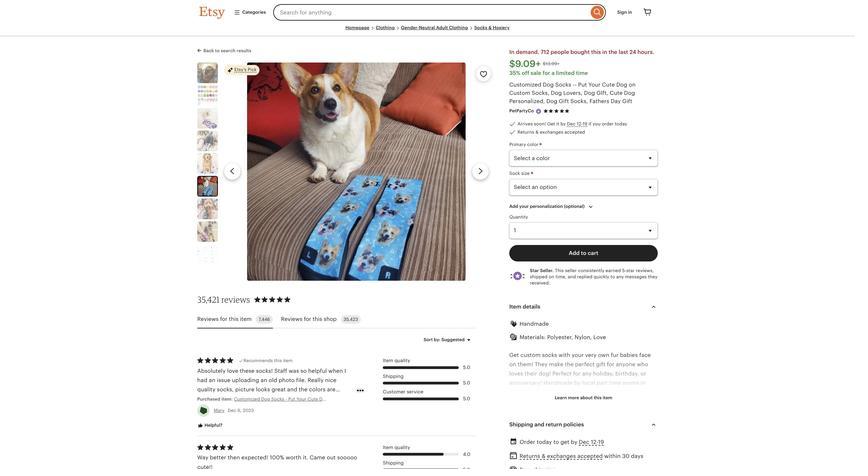 Task type: vqa. For each thing, say whether or not it's contained in the screenshot.
and in the dropdown button
yes



Task type: describe. For each thing, give the bounding box(es) containing it.
suggested
[[442, 337, 465, 343]]

customized dog socks put your cute dog on custom socks dog image 7 image
[[197, 199, 218, 219]]

1 horizontal spatial we
[[561, 446, 569, 452]]

oregon
[[536, 389, 556, 396]]

homepage
[[346, 25, 370, 30]]

this down reviews
[[229, 316, 239, 323]]

$9.09+ $13.99+
[[510, 59, 560, 69]]

get custom socks with your very own fur babies face on them! they make the perfect gift for anyone who loves their dog! perfect for any holiday, birthday, or anniversary! handmade by local part time moms in portland, oregon every pair is made to order.
[[510, 352, 651, 396]]

materials: polyester, nylon, love
[[520, 334, 607, 341]]

people
[[551, 49, 570, 55]]

perfect
[[576, 361, 595, 368]]

search
[[221, 48, 236, 53]]

for down perfect
[[574, 371, 581, 377]]

so inside absolutely love these socks! staff was so helpful when i had an issue uploading an old photo file. really nice quality socks, picture looks great and the colors are vibrant. bought these as stocking stuffers for our grandchildren...know they will go crazy for them. fast deliver and great price too!
[[301, 368, 307, 374]]

sock
[[510, 171, 521, 176]]

0 vertical spatial these
[[240, 368, 255, 374]]

dog up the soon! get
[[547, 98, 558, 105]]

0 horizontal spatial an
[[209, 377, 216, 384]]

personalization
[[530, 204, 563, 209]]

0 vertical spatial time
[[576, 70, 588, 76]]

who
[[637, 361, 649, 368]]

it inside the you will receive an emailed link within 30 minutes of placing your order to upload your images for us to crop. if you can't find your link in your email, feel free to message us and we can send over etsy message as well. by default we crop the face, so please leave a note on the upload page if you would like it cr
[[622, 464, 626, 470]]

and inside the you will receive an emailed link within 30 minutes of placing your order to upload your images for us to crop. if you can't find your link in your email, feel free to message us and we can send over etsy message as well. by default we crop the face, so please leave a note on the upload page if you would like it cr
[[550, 446, 560, 452]]

and inside this seller consistently earned 5-star reviews, shipped on time, and replied quickly to any messages they received.
[[568, 274, 576, 280]]

1 vertical spatial 12-
[[591, 439, 599, 446]]

learn
[[555, 395, 567, 401]]

perfect
[[553, 371, 572, 377]]

dec 12-19 button
[[579, 437, 604, 447]]

item:
[[222, 397, 233, 402]]

add your personalization (optional)
[[510, 204, 585, 209]]

1 horizontal spatial customized dog socks put your cute dog on custom socks dog image 6 image
[[247, 63, 466, 281]]

1 horizontal spatial socks,
[[571, 98, 589, 105]]

0 horizontal spatial today
[[537, 439, 552, 446]]

1 gift from the left
[[559, 98, 569, 105]]

1 vertical spatial cute
[[610, 90, 623, 96]]

grandchildren...know
[[197, 405, 255, 412]]

picture
[[235, 387, 255, 393]]

cute!!
[[197, 464, 213, 470]]

leave
[[627, 455, 641, 461]]

feel
[[630, 436, 640, 443]]

0 horizontal spatial 19
[[583, 121, 588, 127]]

quality inside absolutely love these socks! staff was so helpful when i had an issue uploading an old photo file. really nice quality socks, picture looks great and the colors are vibrant. bought these as stocking stuffers for our grandchildren...know they will go crazy for them. fast deliver and great price too!
[[197, 387, 216, 393]]

for right gift
[[607, 361, 615, 368]]

etsy's
[[235, 67, 247, 72]]

in left last
[[603, 49, 608, 55]]

free
[[642, 436, 652, 443]]

star
[[530, 268, 539, 273]]

find
[[556, 436, 567, 443]]

in inside get custom socks with your very own fur babies face on them! they make the perfect gift for anyone who loves their dog! perfect for any holiday, birthday, or anniversary! handmade by local part time moms in portland, oregon every pair is made to order.
[[641, 380, 646, 387]]

2 vertical spatial you
[[582, 464, 592, 470]]

custom
[[521, 352, 541, 359]]

your inside get custom socks with your very own fur babies face on them! they make the perfect gift for anyone who loves their dog! perfect for any holiday, birthday, or anniversary! handmade by local part time moms in portland, oregon every pair is made to order.
[[572, 352, 584, 359]]

for left shop
[[304, 316, 311, 323]]

& for returns & exchanges accepted within 30 days
[[542, 453, 546, 460]]

reviews
[[222, 295, 250, 305]]

back to search results link
[[197, 47, 252, 54]]

too!
[[260, 415, 270, 421]]

portland,
[[510, 389, 534, 396]]

the inside absolutely love these socks! staff was so helpful when i had an issue uploading an old photo file. really nice quality socks, picture looks great and the colors are vibrant. bought these as stocking stuffers for our grandchildren...know they will go crazy for them. fast deliver and great price too!
[[299, 387, 308, 393]]

bought
[[571, 49, 590, 55]]

order.
[[615, 389, 631, 396]]

socks
[[543, 352, 558, 359]]

love
[[594, 334, 607, 341]]

your
[[589, 82, 601, 88]]

banner containing categories
[[187, 0, 669, 25]]

this up "staff"
[[274, 358, 282, 364]]

go
[[280, 405, 287, 412]]

quantity
[[510, 214, 529, 220]]

clothing link
[[376, 25, 395, 30]]

this right bought
[[592, 49, 601, 55]]

shipping for purchased item:
[[383, 374, 404, 379]]

item for way better then expected! 100% worth it. came out sooooo cute!!
[[383, 445, 394, 451]]

item quality for purchased item:
[[383, 358, 410, 364]]

0 vertical spatial today
[[615, 121, 628, 127]]

very
[[586, 352, 597, 359]]

primary
[[510, 142, 526, 147]]

had
[[197, 377, 208, 384]]

in inside button
[[629, 10, 633, 15]]

0 horizontal spatial socks,
[[532, 90, 550, 96]]

replied
[[578, 274, 593, 280]]

crop
[[561, 455, 574, 461]]

35,421
[[197, 295, 220, 305]]

this left shop
[[313, 316, 322, 323]]

note
[[510, 464, 522, 470]]

1 vertical spatial upload
[[542, 464, 561, 470]]

1 horizontal spatial item
[[283, 358, 293, 364]]

soon! get
[[534, 121, 556, 127]]

sign in
[[618, 10, 633, 15]]

love
[[227, 368, 238, 374]]

they inside this seller consistently earned 5-star reviews, shipped on time, and replied quickly to any messages they received.
[[649, 274, 658, 280]]

star_seller image
[[536, 108, 542, 114]]

learn more about this item
[[555, 395, 613, 401]]

socks inside customized dog socks -- put your cute dog on custom socks, dog lovers, dog gift, cute dog personalized, dog gift socks, fathers day gift
[[556, 82, 572, 88]]

cart
[[588, 250, 599, 256]]

1 horizontal spatial an
[[261, 377, 267, 384]]

absolutely
[[197, 368, 226, 374]]

and inside shipping and return policies dropdown button
[[535, 422, 545, 428]]

gender-neutral adult clothing
[[401, 25, 468, 30]]

customized dog socks put your cute dog on custom socks dog image 4 image
[[197, 131, 218, 151]]

to right back
[[215, 48, 220, 53]]

35,421 reviews
[[197, 295, 250, 305]]

dog left lovers,
[[551, 90, 562, 96]]

helpful?
[[204, 423, 223, 428]]

mary link
[[214, 408, 225, 413]]

for down 35,421 reviews
[[220, 316, 228, 323]]

0 horizontal spatial us
[[542, 446, 548, 452]]

dog down 35% off sale for a limited time
[[543, 82, 554, 88]]

to left the get
[[554, 439, 559, 446]]

0 vertical spatial you
[[593, 121, 601, 127]]

gender-neutral adult clothing link
[[401, 25, 468, 30]]

this inside dropdown button
[[594, 395, 602, 401]]

reviews for reviews for this shop
[[281, 316, 303, 323]]

images
[[601, 427, 621, 433]]

add for add your personalization (optional)
[[510, 204, 519, 209]]

they inside absolutely love these socks! staff was so helpful when i had an issue uploading an old photo file. really nice quality socks, picture looks great and the colors are vibrant. bought these as stocking stuffers for our grandchildren...know they will go crazy for them. fast deliver and great price too!
[[256, 405, 268, 412]]

1 vertical spatial these
[[240, 396, 255, 402]]

came
[[310, 455, 326, 461]]

0 vertical spatial a
[[552, 70, 555, 76]]

0 vertical spatial it
[[557, 121, 560, 127]]

1 horizontal spatial 30
[[623, 453, 630, 460]]

and down photo
[[287, 387, 297, 393]]

& for socks & hosiery
[[489, 25, 492, 30]]

1 horizontal spatial dec
[[568, 121, 576, 127]]

accepted for returns & exchanges accepted within 30 days
[[578, 453, 603, 460]]

local
[[583, 380, 596, 387]]

on inside this seller consistently earned 5-star reviews, shipped on time, and replied quickly to any messages they received.
[[549, 274, 555, 280]]

anyone
[[616, 361, 636, 368]]

shipping and return policies button
[[504, 417, 665, 433]]

purchased item:
[[197, 397, 234, 402]]

1 horizontal spatial great
[[272, 387, 286, 393]]

returns & exchanges accepted
[[518, 130, 586, 135]]

5.0 for service
[[463, 396, 471, 402]]

your up the "dec 12-19" button
[[588, 427, 600, 433]]

1 clothing from the left
[[376, 25, 395, 30]]

0 horizontal spatial 12-
[[577, 121, 583, 127]]

0 vertical spatial by
[[561, 121, 566, 127]]

customized dog socks put your cute dog on custom socks dog image 9 image
[[197, 244, 218, 265]]

helpful? button
[[192, 420, 228, 432]]

in demand. 712 people bought this in the last 24 hours.
[[510, 49, 655, 55]]

2 vertical spatial by
[[571, 439, 578, 446]]

to inside get custom socks with your very own fur babies face on them! they make the perfect gift for anyone who loves their dog! perfect for any holiday, birthday, or anniversary! handmade by local part time moms in portland, oregon every pair is made to order.
[[608, 389, 613, 396]]

fast
[[330, 405, 341, 412]]

the inside get custom socks with your very own fur babies face on them! they make the perfect gift for anyone who loves their dog! perfect for any holiday, birthday, or anniversary! handmade by local part time moms in portland, oregon every pair is made to order.
[[565, 361, 574, 368]]

absolutely love these socks! staff was so helpful when i had an issue uploading an old photo file. really nice quality socks, picture looks great and the colors are vibrant. bought these as stocking stuffers for our grandchildren...know they will go crazy for them. fast deliver and great price too!
[[197, 368, 346, 421]]

polyester,
[[548, 334, 574, 341]]

petpartyco
[[510, 109, 534, 114]]

1 vertical spatial within
[[605, 453, 621, 460]]

0 vertical spatial link
[[584, 418, 593, 424]]

shipping and return policies
[[510, 422, 584, 428]]

item inside tab list
[[240, 316, 252, 323]]

0 horizontal spatial dec
[[228, 408, 236, 413]]

when
[[329, 368, 343, 374]]

sign
[[618, 10, 628, 15]]

socks!
[[256, 368, 273, 374]]

well.
[[510, 455, 522, 461]]

for inside the you will receive an emailed link within 30 minutes of placing your order to upload your images for us to crop. if you can't find your link in your email, feel free to message us and we can send over etsy message as well. by default we crop the face, so please leave a note on the upload page if you would like it cr
[[622, 427, 630, 433]]

1 horizontal spatial us
[[631, 427, 637, 433]]

hosiery
[[493, 25, 510, 30]]

crazy
[[288, 405, 303, 412]]

uploading
[[232, 377, 259, 384]]

0 vertical spatial order
[[602, 121, 614, 127]]

to inside this seller consistently earned 5-star reviews, shipped on time, and replied quickly to any messages they received.
[[611, 274, 616, 280]]

item quality for way better then expected! 100% worth it. came out sooooo cute!!
[[383, 445, 410, 451]]

customized dog socks put your cute dog on custom socks dog image 1 image
[[197, 63, 218, 83]]

to inside 'button'
[[581, 250, 587, 256]]

1 - from the left
[[573, 82, 575, 88]]

for left our on the left
[[310, 396, 318, 402]]

dog up "day"
[[617, 82, 628, 88]]

customized dog socks put your cute dog on custom socks dog image 2 image
[[197, 85, 218, 106]]

in inside the you will receive an emailed link within 30 minutes of placing your order to upload your images for us to crop. if you can't find your link in your email, feel free to message us and we can send over etsy message as well. by default we crop the face, so please leave a note on the upload page if you would like it cr
[[593, 436, 598, 443]]

quality for way better then expected! 100% worth it. came out sooooo cute!!
[[395, 445, 410, 451]]

for right the sale
[[543, 70, 551, 76]]

item for purchased item:
[[383, 358, 394, 364]]

the down default
[[532, 464, 541, 470]]

more
[[568, 395, 580, 401]]

returns & exchanges accepted button
[[520, 452, 603, 462]]

homepage link
[[346, 25, 370, 30]]

arrives
[[518, 121, 533, 127]]

35% off sale for a limited time
[[510, 70, 588, 76]]

on inside get custom socks with your very own fur babies face on them! they make the perfect gift for anyone who loves their dog! perfect for any holiday, birthday, or anniversary! handmade by local part time moms in portland, oregon every pair is made to order.
[[510, 361, 517, 368]]

add your personalization (optional) button
[[505, 200, 601, 214]]

and down mary
[[217, 415, 227, 421]]



Task type: locate. For each thing, give the bounding box(es) containing it.
shipping inside dropdown button
[[510, 422, 534, 428]]

reviews for reviews for this item
[[197, 316, 219, 323]]

will right you in the right bottom of the page
[[521, 418, 530, 424]]

within
[[595, 418, 611, 424], [605, 453, 621, 460]]

2 vertical spatial item
[[383, 445, 394, 451]]

get
[[510, 352, 519, 359]]

item inside dropdown button
[[510, 304, 522, 310]]

35%
[[510, 70, 521, 76]]

1 vertical spatial quality
[[197, 387, 216, 393]]

1 horizontal spatial clothing
[[449, 25, 468, 30]]

in right the sign
[[629, 10, 633, 15]]

socks & hosiery link
[[475, 25, 510, 30]]

you right the if
[[530, 436, 540, 443]]

sort by: suggested button
[[419, 333, 478, 347]]

& left hosiery
[[489, 25, 492, 30]]

item inside dropdown button
[[603, 395, 613, 401]]

recommends this item
[[244, 358, 293, 364]]

0 horizontal spatial we
[[552, 455, 560, 461]]

0 horizontal spatial as
[[257, 396, 263, 402]]

to down earned
[[611, 274, 616, 280]]

2 vertical spatial &
[[542, 453, 546, 460]]

0 horizontal spatial message
[[517, 446, 541, 452]]

as inside the you will receive an emailed link within 30 minutes of placing your order to upload your images for us to crop. if you can't find your link in your email, feel free to message us and we can send over etsy message as well. by default we crop the face, so please leave a note on the upload page if you would like it cr
[[648, 446, 653, 452]]

30 up images
[[613, 418, 620, 424]]

exchanges up page
[[548, 453, 576, 460]]

19 down customized dog socks -- put your cute dog on custom socks, dog lovers, dog gift, cute dog personalized, dog gift socks, fathers day gift
[[583, 121, 588, 127]]

shipping for way better then expected! 100% worth it. came out sooooo cute!!
[[383, 461, 404, 466]]

arrives soon! get it by dec 12-19 if you order today
[[518, 121, 628, 127]]

you
[[510, 418, 520, 424]]

upload down default
[[542, 464, 561, 470]]

your inside dropdown button
[[520, 204, 529, 209]]

as inside absolutely love these socks! staff was so helpful when i had an issue uploading an old photo file. really nice quality socks, picture looks great and the colors are vibrant. bought these as stocking stuffers for our grandchildren...know they will go crazy for them. fast deliver and great price too!
[[257, 396, 263, 402]]

0 vertical spatial if
[[589, 121, 592, 127]]

order inside the you will receive an emailed link within 30 minutes of placing your order to upload your images for us to crop. if you can't find your link in your email, feel free to message us and we can send over etsy message as well. by default we crop the face, so please leave a note on the upload page if you would like it cr
[[545, 427, 559, 433]]

2 clothing from the left
[[449, 25, 468, 30]]

returns for returns & exchanges accepted within 30 days
[[520, 453, 541, 460]]

0 horizontal spatial order
[[545, 427, 559, 433]]

will inside absolutely love these socks! staff was so helpful when i had an issue uploading an old photo file. really nice quality socks, picture looks great and the colors are vibrant. bought these as stocking stuffers for our grandchildren...know they will go crazy for them. fast deliver and great price too!
[[269, 405, 278, 412]]

for right crazy
[[304, 405, 312, 412]]

them.
[[313, 405, 329, 412]]

0 vertical spatial as
[[257, 396, 263, 402]]

by up the returns & exchanges accepted on the right top
[[561, 121, 566, 127]]

2 message from the left
[[622, 446, 646, 452]]

1 horizontal spatial 19
[[599, 439, 604, 446]]

socks, down lovers,
[[571, 98, 589, 105]]

& for returns & exchanges accepted
[[536, 130, 539, 135]]

star seller.
[[530, 268, 554, 273]]

1 vertical spatial you
[[530, 436, 540, 443]]

an left the old
[[261, 377, 267, 384]]

0 horizontal spatial gift
[[559, 98, 569, 105]]

0 horizontal spatial add
[[510, 204, 519, 209]]

0 vertical spatial socks
[[475, 25, 488, 30]]

neutral
[[419, 25, 435, 30]]

add up "quantity"
[[510, 204, 519, 209]]

etsy's pick button
[[224, 65, 260, 76]]

any inside this seller consistently earned 5-star reviews, shipped on time, and replied quickly to any messages they received.
[[617, 274, 624, 280]]

order
[[602, 121, 614, 127], [545, 427, 559, 433]]

0 horizontal spatial a
[[552, 70, 555, 76]]

menu bar
[[199, 25, 656, 37]]

an down absolutely
[[209, 377, 216, 384]]

every
[[557, 389, 572, 396]]

1 vertical spatial will
[[521, 418, 530, 424]]

socks down limited
[[556, 82, 572, 88]]

fur
[[611, 352, 619, 359]]

1 vertical spatial dec
[[228, 408, 236, 413]]

1 vertical spatial a
[[642, 455, 646, 461]]

cute up gift,
[[603, 82, 615, 88]]

way better then expected! 100% worth it. came out sooooo cute!!
[[197, 455, 357, 470]]

face
[[640, 352, 651, 359]]

0 horizontal spatial time
[[576, 70, 588, 76]]

us
[[631, 427, 637, 433], [542, 446, 548, 452]]

2 reviews from the left
[[281, 316, 303, 323]]

1 vertical spatial as
[[648, 446, 653, 452]]

0 vertical spatial cute
[[603, 82, 615, 88]]

1 vertical spatial today
[[537, 439, 552, 446]]

0 vertical spatial us
[[631, 427, 637, 433]]

2 item quality from the top
[[383, 445, 410, 451]]

get
[[561, 439, 570, 446]]

quality for purchased item:
[[395, 358, 410, 364]]

by right the get
[[571, 439, 578, 446]]

1 horizontal spatial message
[[622, 446, 646, 452]]

within down etsy
[[605, 453, 621, 460]]

1 vertical spatial accepted
[[578, 453, 603, 460]]

0 horizontal spatial it
[[557, 121, 560, 127]]

return
[[546, 422, 563, 428]]

photo
[[279, 377, 295, 384]]

your up "over"
[[599, 436, 611, 443]]

link up send
[[582, 436, 591, 443]]

customized dog socks put your cute dog on custom socks dog image 3 image
[[197, 108, 218, 129]]

time up put
[[576, 70, 588, 76]]

2 horizontal spatial dec
[[579, 439, 590, 446]]

if right page
[[577, 464, 581, 470]]

will
[[269, 405, 278, 412], [521, 418, 530, 424]]

tab list
[[197, 311, 476, 329]]

any up local
[[583, 371, 592, 377]]

they down 'reviews,'
[[649, 274, 658, 280]]

returns
[[518, 130, 535, 135], [520, 453, 541, 460]]

2 horizontal spatial &
[[542, 453, 546, 460]]

in
[[510, 49, 515, 55]]

reviews down the 35,421
[[197, 316, 219, 323]]

0 horizontal spatial will
[[269, 405, 278, 412]]

add for add to cart
[[569, 250, 580, 256]]

19 right send
[[599, 439, 604, 446]]

1 vertical spatial exchanges
[[548, 453, 576, 460]]

item down part
[[603, 395, 613, 401]]

great up stocking
[[272, 387, 286, 393]]

2 vertical spatial dec
[[579, 439, 590, 446]]

the left last
[[609, 49, 618, 55]]

1 vertical spatial add
[[569, 250, 580, 256]]

their
[[525, 371, 538, 377]]

within inside the you will receive an emailed link within 30 minutes of placing your order to upload your images for us to crop. if you can't find your link in your email, feel free to message us and we can send over etsy message as well. by default we crop the face, so please leave a note on the upload page if you would like it cr
[[595, 418, 611, 424]]

today down "day"
[[615, 121, 628, 127]]

personalized,
[[510, 98, 545, 105]]

color
[[528, 142, 539, 147]]

0 vertical spatial &
[[489, 25, 492, 30]]

0 horizontal spatial reviews
[[197, 316, 219, 323]]

colors
[[309, 387, 326, 393]]

exchanges for returns & exchanges accepted
[[540, 130, 564, 135]]

2 vertical spatial 5.0
[[463, 396, 471, 402]]

0 vertical spatial will
[[269, 405, 278, 412]]

page
[[562, 464, 576, 470]]

12- up the returns & exchanges accepted on the right top
[[577, 121, 583, 127]]

day
[[611, 98, 621, 105]]

dog down your at the top right of page
[[585, 90, 595, 96]]

nylon,
[[575, 334, 592, 341]]

1 horizontal spatial a
[[642, 455, 646, 461]]

petpartyco link
[[510, 109, 534, 114]]

an inside the you will receive an emailed link within 30 minutes of placing your order to upload your images for us to crop. if you can't find your link in your email, feel free to message us and we can send over etsy message as well. by default we crop the face, so please leave a note on the upload page if you would like it cr
[[553, 418, 559, 424]]

$13.99+
[[543, 61, 560, 66]]

they
[[535, 361, 548, 368]]

12- up "face,"
[[591, 439, 599, 446]]

0 vertical spatial we
[[561, 446, 569, 452]]

a inside the you will receive an emailed link within 30 minutes of placing your order to upload your images for us to crop. if you can't find your link in your email, feel free to message us and we can send over etsy message as well. by default we crop the face, so please leave a note on the upload page if you would like it cr
[[642, 455, 646, 461]]

1 vertical spatial link
[[582, 436, 591, 443]]

dog right gift,
[[625, 90, 636, 96]]

menu bar containing homepage
[[199, 25, 656, 37]]

customized
[[510, 82, 542, 88]]

dec left 6,
[[228, 408, 236, 413]]

by up pair
[[575, 380, 581, 387]]

an
[[209, 377, 216, 384], [261, 377, 267, 384], [553, 418, 559, 424]]

0 vertical spatial add
[[510, 204, 519, 209]]

30 inside the you will receive an emailed link within 30 minutes of placing your order to upload your images for us to crop. if you can't find your link in your email, feel free to message us and we can send over etsy message as well. by default we crop the face, so please leave a note on the upload page if you would like it cr
[[613, 418, 620, 424]]

these up uploading
[[240, 368, 255, 374]]

1 horizontal spatial order
[[602, 121, 614, 127]]

can
[[571, 446, 580, 452]]

banner
[[187, 0, 669, 25]]

gift right "day"
[[623, 98, 633, 105]]

it up the returns & exchanges accepted on the right top
[[557, 121, 560, 127]]

any down 5-
[[617, 274, 624, 280]]

will inside the you will receive an emailed link within 30 minutes of placing your order to upload your images for us to crop. if you can't find your link in your email, feel free to message us and we can send over etsy message as well. by default we crop the face, so please leave a note on the upload page if you would like it cr
[[521, 418, 530, 424]]

we up crop
[[561, 446, 569, 452]]

0 vertical spatial great
[[272, 387, 286, 393]]

0 vertical spatial dec
[[568, 121, 576, 127]]

none search field inside banner
[[273, 4, 606, 21]]

1 vertical spatial any
[[583, 371, 592, 377]]

clothing right adult
[[449, 25, 468, 30]]

a
[[552, 70, 555, 76], [642, 455, 646, 461]]

3 5.0 from the top
[[463, 396, 471, 402]]

1 vertical spatial if
[[577, 464, 581, 470]]

by inside get custom socks with your very own fur babies face on them! they make the perfect gift for anyone who loves their dog! perfect for any holiday, birthday, or anniversary! handmade by local part time moms in portland, oregon every pair is made to order.
[[575, 380, 581, 387]]

1 horizontal spatial you
[[582, 464, 592, 470]]

to up free
[[639, 427, 645, 433]]

order up can't
[[545, 427, 559, 433]]

0 vertical spatial item
[[510, 304, 522, 310]]

5.0 for quality
[[463, 365, 471, 370]]

item details
[[510, 304, 541, 310]]

you down "face,"
[[582, 464, 592, 470]]

upload down emailed
[[568, 427, 586, 433]]

customized dog socks -- put your cute dog on custom socks, dog lovers, dog gift, cute dog personalized, dog gift socks, fathers day gift
[[510, 82, 636, 105]]

item up the "was"
[[283, 358, 293, 364]]

dog
[[543, 82, 554, 88], [617, 82, 628, 88], [551, 90, 562, 96], [585, 90, 595, 96], [625, 90, 636, 96], [547, 98, 558, 105]]

us down can't
[[542, 446, 548, 452]]

shipped
[[530, 274, 548, 280]]

None search field
[[273, 4, 606, 21]]

dog!
[[539, 371, 551, 377]]

socks inside menu bar
[[475, 25, 488, 30]]

1 horizontal spatial so
[[600, 455, 606, 461]]

1 horizontal spatial &
[[536, 130, 539, 135]]

1 vertical spatial we
[[552, 455, 560, 461]]

socks & hosiery
[[475, 25, 510, 30]]

1 vertical spatial item
[[383, 358, 394, 364]]

your down "receive"
[[531, 427, 543, 433]]

time inside get custom socks with your very own fur babies face on them! they make the perfect gift for anyone who loves their dog! perfect for any holiday, birthday, or anniversary! handmade by local part time moms in portland, oregon every pair is made to order.
[[610, 380, 622, 387]]

great down mary dec 6, 2023
[[229, 415, 243, 421]]

this right about
[[594, 395, 602, 401]]

returns for returns & exchanges accepted
[[518, 130, 535, 135]]

1 vertical spatial 19
[[599, 439, 604, 446]]

add up seller
[[569, 250, 580, 256]]

send
[[582, 446, 595, 452]]

for up email,
[[622, 427, 630, 433]]

socks left hosiery
[[475, 25, 488, 30]]

so
[[301, 368, 307, 374], [600, 455, 606, 461]]

add inside dropdown button
[[510, 204, 519, 209]]

0 vertical spatial 5.0
[[463, 365, 471, 370]]

tab list containing reviews for this item
[[197, 311, 476, 329]]

received.
[[530, 281, 551, 286]]

Search for anything text field
[[273, 4, 590, 21]]

reviews for this shop
[[281, 316, 337, 323]]

gift
[[559, 98, 569, 105], [623, 98, 633, 105]]

purchased
[[197, 397, 221, 402]]

1 horizontal spatial upload
[[568, 427, 586, 433]]

gift down lovers,
[[559, 98, 569, 105]]

in
[[629, 10, 633, 15], [603, 49, 608, 55], [641, 380, 646, 387], [593, 436, 598, 443]]

message
[[517, 446, 541, 452], [622, 446, 646, 452]]

message up days
[[622, 446, 646, 452]]

0 horizontal spatial great
[[229, 415, 243, 421]]

so up file. at the left bottom of the page
[[301, 368, 307, 374]]

2 horizontal spatial you
[[593, 121, 601, 127]]

0 vertical spatial accepted
[[565, 130, 586, 135]]

0 vertical spatial handmade
[[520, 321, 549, 328]]

returns down arrives
[[518, 130, 535, 135]]

dec up the returns & exchanges accepted on the right top
[[568, 121, 576, 127]]

0 vertical spatial within
[[595, 418, 611, 424]]

0 horizontal spatial customized dog socks put your cute dog on custom socks dog image 6 image
[[198, 177, 217, 196]]

1 vertical spatial 5.0
[[463, 381, 471, 386]]

handmade up materials:
[[520, 321, 549, 328]]

dec
[[568, 121, 576, 127], [228, 408, 236, 413], [579, 439, 590, 446]]

& right by
[[542, 453, 546, 460]]

1 vertical spatial handmade
[[544, 380, 573, 387]]

0 vertical spatial item quality
[[383, 358, 410, 364]]

2 - from the left
[[575, 82, 577, 88]]

any inside get custom socks with your very own fur babies face on them! they make the perfect gift for anyone who loves their dog! perfect for any holiday, birthday, or anniversary! handmade by local part time moms in portland, oregon every pair is made to order.
[[583, 371, 592, 377]]

1 horizontal spatial as
[[648, 446, 653, 452]]

staff
[[275, 368, 287, 374]]

1 vertical spatial they
[[256, 405, 268, 412]]

we
[[561, 446, 569, 452], [552, 455, 560, 461]]

reviews right 7,446 in the left of the page
[[281, 316, 303, 323]]

35,423
[[344, 317, 358, 322]]

to
[[215, 48, 220, 53], [581, 250, 587, 256], [611, 274, 616, 280], [608, 389, 613, 396], [561, 427, 566, 433], [639, 427, 645, 433], [554, 439, 559, 446], [510, 446, 515, 452]]

1 vertical spatial great
[[229, 415, 243, 421]]

our
[[320, 396, 329, 402]]

on inside customized dog socks -- put your cute dog on custom socks, dog lovers, dog gift, cute dog personalized, dog gift socks, fathers day gift
[[629, 82, 636, 88]]

it right like
[[622, 464, 626, 470]]

0 vertical spatial quality
[[395, 358, 410, 364]]

today up default
[[537, 439, 552, 446]]

2 gift from the left
[[623, 98, 633, 105]]

0 vertical spatial exchanges
[[540, 130, 564, 135]]

if down fathers
[[589, 121, 592, 127]]

on down by
[[523, 464, 530, 470]]

then
[[228, 455, 240, 461]]

to up well.
[[510, 446, 515, 452]]

if inside the you will receive an emailed link within 30 minutes of placing your order to upload your images for us to crop. if you can't find your link in your email, feel free to message us and we can send over etsy message as well. by default we crop the face, so please leave a note on the upload page if you would like it cr
[[577, 464, 581, 470]]

0 vertical spatial returns
[[518, 130, 535, 135]]

exchanges for returns & exchanges accepted within 30 days
[[548, 453, 576, 460]]

1 vertical spatial socks,
[[571, 98, 589, 105]]

handmade
[[520, 321, 549, 328], [544, 380, 573, 387]]

or
[[641, 371, 647, 377]]

returns down order
[[520, 453, 541, 460]]

customized dog socks put your cute dog on custom socks dog image 5 image
[[197, 153, 218, 174]]

customer service
[[383, 389, 424, 395]]

service
[[407, 389, 424, 395]]

customized dog socks put your cute dog on custom socks dog image 6 image
[[247, 63, 466, 281], [198, 177, 217, 196]]

loves
[[510, 371, 524, 377]]

the down can
[[575, 455, 584, 461]]

0 horizontal spatial if
[[577, 464, 581, 470]]

so inside the you will receive an emailed link within 30 minutes of placing your order to upload your images for us to crop. if you can't find your link in your email, feel free to message us and we can send over etsy message as well. by default we crop the face, so please leave a note on the upload page if you would like it cr
[[600, 455, 606, 461]]

1 vertical spatial &
[[536, 130, 539, 135]]

and left return
[[535, 422, 545, 428]]

babies
[[621, 352, 638, 359]]

0 horizontal spatial item
[[240, 316, 252, 323]]

socks, up personalized,
[[532, 90, 550, 96]]

1 horizontal spatial will
[[521, 418, 530, 424]]

an right "receive"
[[553, 418, 559, 424]]

to right made
[[608, 389, 613, 396]]

message down the if
[[517, 446, 541, 452]]

to up find
[[561, 427, 566, 433]]

$9.09+
[[510, 59, 541, 69]]

2 vertical spatial item
[[603, 395, 613, 401]]

1 message from the left
[[517, 446, 541, 452]]

0 horizontal spatial &
[[489, 25, 492, 30]]

consistently
[[579, 268, 605, 273]]

0 horizontal spatial socks
[[475, 25, 488, 30]]

item left 7,446 in the left of the page
[[240, 316, 252, 323]]

on
[[629, 82, 636, 88], [549, 274, 555, 280], [510, 361, 517, 368], [523, 464, 530, 470]]

would
[[594, 464, 610, 470]]

2 5.0 from the top
[[463, 381, 471, 386]]

accepted down arrives soon! get it by dec 12-19 if you order today
[[565, 130, 586, 135]]

1 reviews from the left
[[197, 316, 219, 323]]

pair
[[574, 389, 584, 396]]

time up order.
[[610, 380, 622, 387]]

1 5.0 from the top
[[463, 365, 471, 370]]

1 horizontal spatial add
[[569, 250, 580, 256]]

the down file. at the left bottom of the page
[[299, 387, 308, 393]]

in down the or
[[641, 380, 646, 387]]

cute up "day"
[[610, 90, 623, 96]]

on inside the you will receive an emailed link within 30 minutes of placing your order to upload your images for us to crop. if you can't find your link in your email, feel free to message us and we can send over etsy message as well. by default we crop the face, so please leave a note on the upload page if you would like it cr
[[523, 464, 530, 470]]

1 horizontal spatial reviews
[[281, 316, 303, 323]]

us up feel
[[631, 427, 637, 433]]

0 vertical spatial upload
[[568, 427, 586, 433]]

0 horizontal spatial you
[[530, 436, 540, 443]]

will down stocking
[[269, 405, 278, 412]]

in up send
[[593, 436, 598, 443]]

sign in button
[[613, 6, 638, 19]]

earned
[[606, 268, 621, 273]]

customized dog socks put your cute dog on custom socks dog image 8 image
[[197, 221, 218, 242]]

1 vertical spatial order
[[545, 427, 559, 433]]

and down seller
[[568, 274, 576, 280]]

etsy
[[610, 446, 621, 452]]

accepted for returns & exchanges accepted
[[565, 130, 586, 135]]

as down looks
[[257, 396, 263, 402]]

add inside 'button'
[[569, 250, 580, 256]]

sort by: suggested
[[424, 337, 465, 343]]

1 item quality from the top
[[383, 358, 410, 364]]

& inside menu bar
[[489, 25, 492, 30]]

out
[[327, 455, 336, 461]]

your up can
[[568, 436, 580, 443]]

handmade inside get custom socks with your very own fur babies face on them! they make the perfect gift for anyone who loves their dog! perfect for any holiday, birthday, or anniversary! handmade by local part time moms in portland, oregon every pair is made to order.
[[544, 380, 573, 387]]



